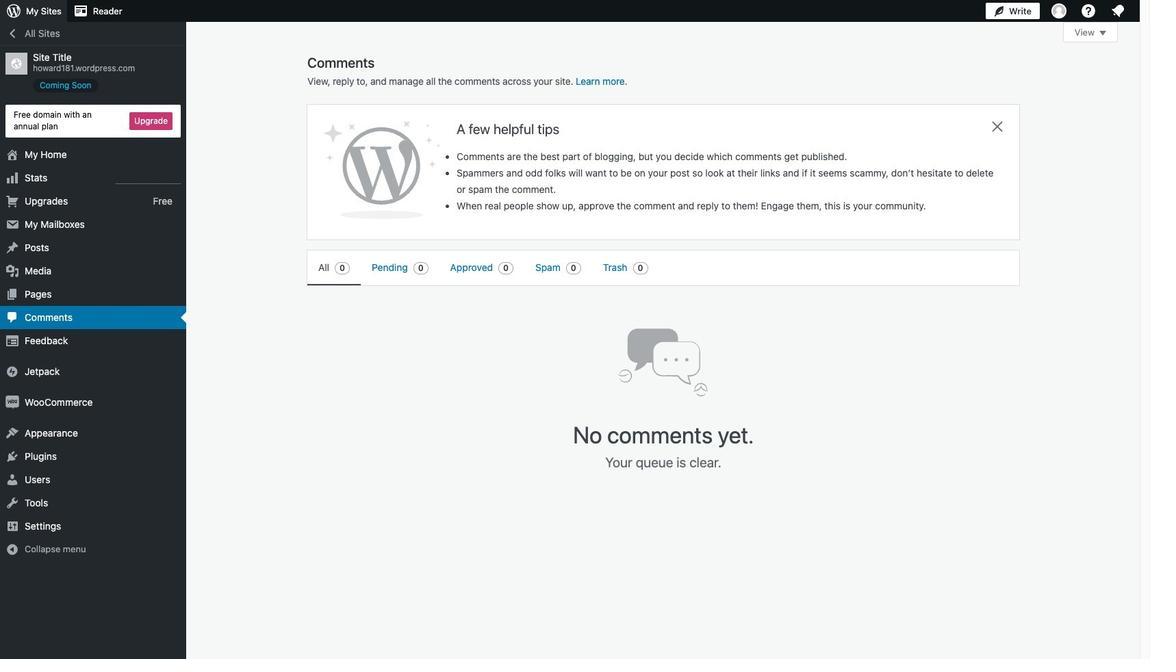 Task type: describe. For each thing, give the bounding box(es) containing it.
2 img image from the top
[[5, 395, 19, 409]]

closed image
[[1100, 31, 1106, 36]]



Task type: vqa. For each thing, say whether or not it's contained in the screenshot.
img to the top
yes



Task type: locate. For each thing, give the bounding box(es) containing it.
img image
[[5, 365, 19, 378], [5, 395, 19, 409]]

0 vertical spatial img image
[[5, 365, 19, 378]]

wordpress logo image
[[324, 121, 440, 219]]

main content
[[307, 22, 1118, 500]]

1 vertical spatial img image
[[5, 395, 19, 409]]

1 img image from the top
[[5, 365, 19, 378]]

menu
[[307, 251, 998, 286]]

my profile image
[[1052, 3, 1067, 18]]

dismiss tips image
[[989, 118, 1006, 135]]

help image
[[1080, 3, 1097, 19]]

manage your notifications image
[[1110, 3, 1126, 19]]

highest hourly views 0 image
[[116, 175, 181, 184]]



